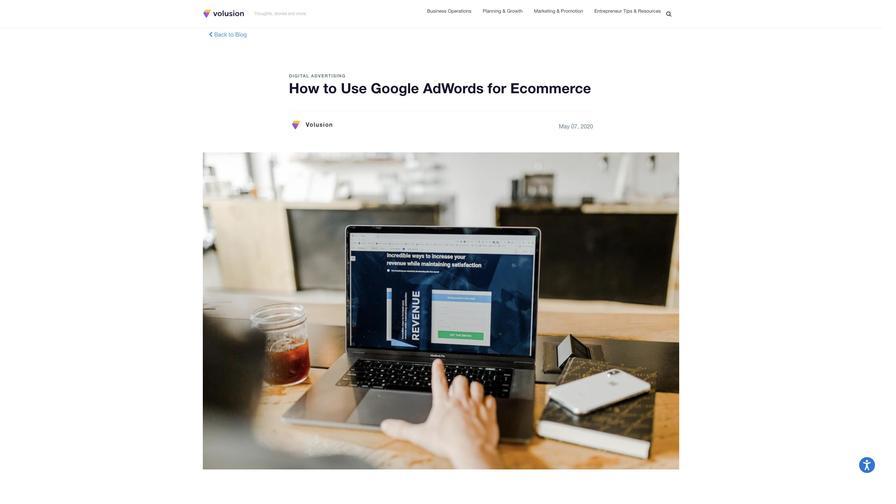 Task type: describe. For each thing, give the bounding box(es) containing it.
business operations link
[[427, 7, 471, 15]]

& for planning
[[503, 8, 506, 14]]

advertising
[[311, 73, 346, 78]]

growth
[[507, 8, 523, 14]]

and
[[288, 11, 295, 16]]

marketing & promotion
[[534, 8, 583, 14]]

resources
[[638, 8, 661, 14]]

tips
[[623, 8, 632, 14]]

digital
[[289, 73, 309, 78]]

back to blog link
[[204, 27, 251, 41]]

how to use google adwords for ecommerce image
[[203, 152, 679, 470]]

2020
[[581, 123, 593, 129]]

0 vertical spatial to
[[229, 31, 234, 38]]

planning
[[483, 8, 501, 14]]

promotion
[[561, 8, 583, 14]]

thoughts,
[[254, 11, 273, 16]]

how
[[289, 80, 319, 96]]

2 horizontal spatial &
[[634, 8, 637, 14]]

stories
[[274, 11, 287, 16]]

adwords
[[423, 80, 484, 96]]

& for marketing
[[557, 8, 560, 14]]

for
[[488, 80, 506, 96]]

entrepreneur tips & resources
[[594, 8, 661, 14]]

digital advertising how to use google adwords for ecommerce
[[289, 73, 591, 96]]

may 07, 2020
[[559, 123, 593, 129]]



Task type: locate. For each thing, give the bounding box(es) containing it.
volusion link
[[289, 118, 333, 132]]

entrepreneur
[[594, 8, 622, 14]]

07,
[[571, 123, 579, 129]]

open accessibe: accessibility options, statement and help image
[[863, 460, 871, 470]]

ecommerce
[[510, 80, 591, 96]]

1 horizontal spatial &
[[557, 8, 560, 14]]

operations
[[448, 8, 471, 14]]

blog
[[235, 31, 247, 38]]

google
[[371, 80, 419, 96]]

marketing & promotion link
[[534, 7, 583, 15]]

to inside digital advertising how to use google adwords for ecommerce
[[323, 80, 337, 96]]

1 vertical spatial to
[[323, 80, 337, 96]]

search image
[[666, 11, 671, 16]]

& left growth
[[503, 8, 506, 14]]

back
[[214, 31, 227, 38]]

0 horizontal spatial to
[[229, 31, 234, 38]]

entrepreneur tips & resources link
[[594, 7, 661, 15]]

to left 'blog'
[[229, 31, 234, 38]]

&
[[503, 8, 506, 14], [557, 8, 560, 14], [634, 8, 637, 14]]

may
[[559, 123, 570, 129]]

to
[[229, 31, 234, 38], [323, 80, 337, 96]]

& right marketing
[[557, 8, 560, 14]]

back to blog
[[213, 31, 247, 38]]

more.
[[296, 11, 307, 16]]

planning & growth link
[[483, 7, 523, 15]]

business operations
[[427, 8, 471, 14]]

1 horizontal spatial to
[[323, 80, 337, 96]]

chevron left image
[[209, 32, 213, 37]]

volusion
[[306, 121, 333, 128]]

planning & growth
[[483, 8, 523, 14]]

thoughts, stories and more.
[[254, 11, 307, 16]]

business
[[427, 8, 447, 14]]

0 horizontal spatial &
[[503, 8, 506, 14]]

& right 'tips'
[[634, 8, 637, 14]]

use
[[341, 80, 367, 96]]

marketing
[[534, 8, 555, 14]]

to down advertising
[[323, 80, 337, 96]]



